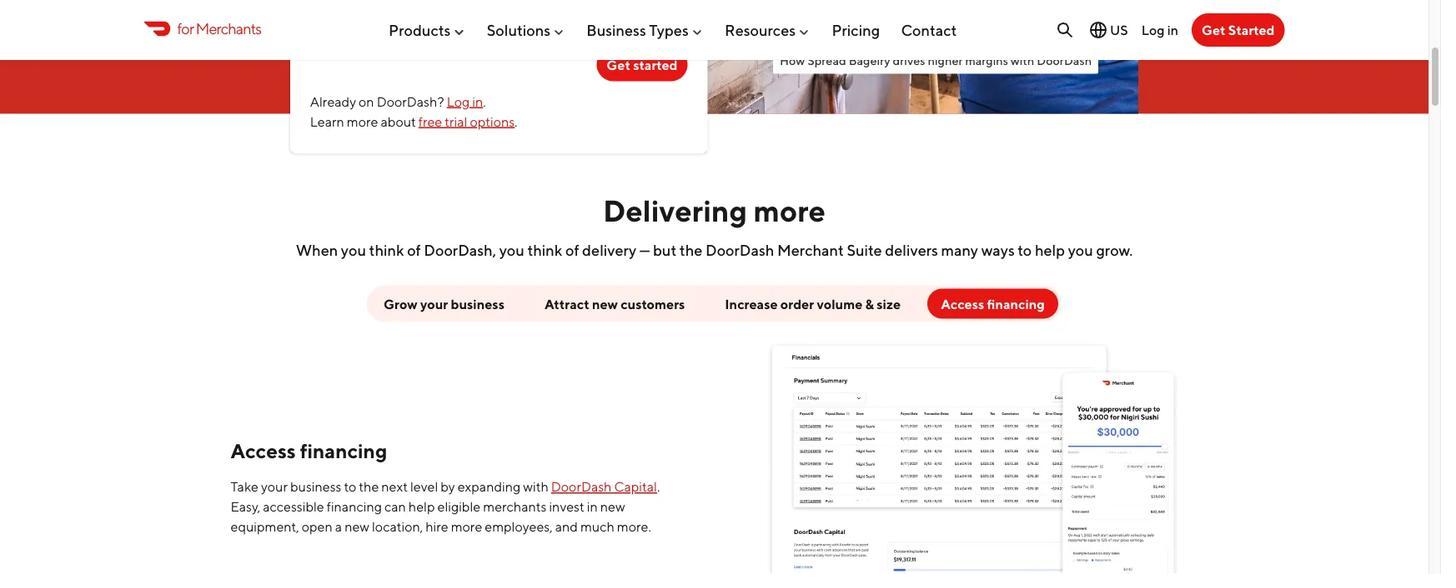 Task type: describe. For each thing, give the bounding box(es) containing it.
how spread bagelry drives higher margins with doordash link
[[773, 47, 1099, 74]]

accessible
[[263, 499, 324, 515]]

2 horizontal spatial more
[[754, 193, 826, 229]]

new inside button
[[592, 296, 618, 312]]

. easy, accessible financing can help eligible merchants invest in new equipment, open a new location, hire more employees, and much more.
[[231, 479, 660, 535]]

contact
[[901, 21, 957, 39]]

when you think of doordash, you think of delivery — but the doordash merchant suite delivers many ways to help you grow.
[[296, 241, 1133, 259]]

0 vertical spatial to
[[1018, 241, 1032, 259]]

your for grow
[[420, 296, 448, 312]]

customers
[[621, 296, 685, 312]]

how
[[780, 53, 805, 67]]

on
[[359, 94, 374, 109]]

increase
[[725, 296, 778, 312]]

get started
[[607, 57, 678, 73]]

1 vertical spatial financing
[[300, 439, 387, 463]]

delivery
[[582, 241, 637, 259]]

and
[[555, 519, 578, 535]]

2 of from the left
[[566, 241, 579, 259]]

merchant
[[777, 241, 844, 259]]

financing inside . easy, accessible financing can help eligible merchants invest in new equipment, open a new location, hire more employees, and much more.
[[327, 499, 382, 515]]

3 you from the left
[[1068, 241, 1093, 259]]

0 vertical spatial the
[[680, 241, 703, 259]]

merchants
[[483, 499, 547, 515]]

level
[[410, 479, 438, 495]]

log in
[[1142, 22, 1179, 38]]

bagelry
[[849, 53, 891, 67]]

get started button
[[597, 48, 688, 82]]

doordash capital link
[[551, 479, 657, 495]]

in inside already on doordash? log in . learn more about free trial options .
[[472, 94, 483, 109]]

get started button
[[1192, 13, 1285, 47]]

free
[[419, 114, 442, 129]]

0 horizontal spatial .
[[483, 94, 486, 109]]

started
[[1229, 22, 1275, 38]]

business for grow
[[451, 296, 505, 312]]

with inside 'link'
[[1011, 53, 1035, 67]]

invest
[[549, 499, 585, 515]]

location,
[[372, 519, 423, 535]]

0 vertical spatial help
[[1035, 241, 1065, 259]]

increase order volume & size button
[[712, 289, 914, 319]]

hire
[[426, 519, 448, 535]]

resources
[[725, 21, 796, 39]]

more.
[[617, 519, 651, 535]]

open
[[302, 519, 333, 535]]

attract new customers
[[545, 296, 685, 312]]

doordash inside chevron right tab panel
[[551, 479, 612, 495]]

grow your business
[[384, 296, 505, 312]]

already
[[310, 94, 356, 109]]

globe line image
[[1089, 20, 1109, 40]]

size
[[877, 296, 901, 312]]

increase order volume & size
[[725, 296, 901, 312]]

access financing inside button
[[941, 296, 1045, 312]]

solutions link
[[487, 14, 566, 46]]

higher
[[928, 53, 963, 67]]

learn
[[310, 114, 344, 129]]

trial
[[445, 114, 467, 129]]

1 horizontal spatial doordash
[[706, 241, 774, 259]]

help inside . easy, accessible financing can help eligible merchants invest in new equipment, open a new location, hire more employees, and much more.
[[409, 499, 435, 515]]

products
[[389, 21, 451, 39]]

equipment,
[[231, 519, 299, 535]]

mx - access financing - capital image
[[748, 336, 1198, 575]]

pricing link
[[832, 14, 880, 46]]

already on doordash? log in . learn more about free trial options .
[[310, 94, 518, 129]]

much
[[581, 519, 615, 535]]

grow your business button
[[370, 289, 518, 319]]

chevron right tab panel
[[204, 336, 1225, 575]]

in inside . easy, accessible financing can help eligible merchants invest in new equipment, open a new location, hire more employees, and much more.
[[587, 499, 598, 515]]

&
[[866, 296, 874, 312]]

next
[[381, 479, 408, 495]]

business types link
[[587, 14, 704, 46]]

spread
[[808, 53, 847, 67]]

a
[[335, 519, 342, 535]]

us
[[1110, 22, 1128, 38]]

free trial options link
[[419, 114, 515, 129]]

the inside chevron right tab panel
[[359, 479, 379, 495]]

employees,
[[485, 519, 553, 535]]

access inside button
[[941, 296, 985, 312]]

1 horizontal spatial log
[[1142, 22, 1165, 38]]

eligible
[[438, 499, 481, 515]]

order
[[781, 296, 814, 312]]

for merchants
[[177, 19, 261, 37]]

your for take
[[261, 479, 288, 495]]

2 vertical spatial new
[[345, 519, 370, 535]]

when
[[296, 241, 338, 259]]

delivering more
[[603, 193, 826, 229]]

get started
[[1202, 22, 1275, 38]]



Task type: vqa. For each thing, say whether or not it's contained in the screenshot.
in
yes



Task type: locate. For each thing, give the bounding box(es) containing it.
1 vertical spatial the
[[359, 479, 379, 495]]

doordash?
[[377, 94, 444, 109]]

financing up next
[[300, 439, 387, 463]]

access financing inside chevron right tab panel
[[231, 439, 387, 463]]

0 horizontal spatial think
[[369, 241, 404, 259]]

in up much
[[587, 499, 598, 515]]

to inside chevron right tab panel
[[344, 479, 356, 495]]

started
[[633, 57, 678, 73]]

ways
[[982, 241, 1015, 259]]

help down level
[[409, 499, 435, 515]]

1 vertical spatial more
[[754, 193, 826, 229]]

1 vertical spatial with
[[523, 479, 549, 495]]

log up the trial
[[447, 94, 470, 109]]

0 vertical spatial doordash
[[1037, 53, 1092, 67]]

of left delivery at top left
[[566, 241, 579, 259]]

1 horizontal spatial access
[[941, 296, 985, 312]]

0 vertical spatial your
[[420, 296, 448, 312]]

0 vertical spatial financing
[[987, 296, 1045, 312]]

attract new customers button
[[531, 289, 699, 319]]

log inside already on doordash? log in . learn more about free trial options .
[[447, 94, 470, 109]]

1 horizontal spatial log in link
[[1142, 22, 1179, 38]]

1 horizontal spatial access financing
[[941, 296, 1045, 312]]

0 horizontal spatial with
[[523, 479, 549, 495]]

2 horizontal spatial .
[[657, 479, 660, 495]]

can
[[385, 499, 406, 515]]

1 vertical spatial help
[[409, 499, 435, 515]]

1 horizontal spatial to
[[1018, 241, 1032, 259]]

1 vertical spatial access financing
[[231, 439, 387, 463]]

1 vertical spatial in
[[472, 94, 483, 109]]

1 vertical spatial your
[[261, 479, 288, 495]]

1 vertical spatial doordash
[[706, 241, 774, 259]]

2 horizontal spatial in
[[1168, 22, 1179, 38]]

doordash down globe line icon
[[1037, 53, 1092, 67]]

access financing tab list
[[204, 286, 1225, 575]]

the right but
[[680, 241, 703, 259]]

for
[[177, 19, 194, 37]]

log in link right us
[[1142, 22, 1179, 38]]

access financing up accessible at bottom
[[231, 439, 387, 463]]

with up merchants at the left
[[523, 479, 549, 495]]

you right doordash,
[[499, 241, 525, 259]]

to
[[1018, 241, 1032, 259], [344, 479, 356, 495]]

access financing button
[[928, 289, 1059, 319]]

0 horizontal spatial of
[[407, 241, 421, 259]]

your up accessible at bottom
[[261, 479, 288, 495]]

get for get started
[[1202, 22, 1226, 38]]

with inside chevron right tab panel
[[523, 479, 549, 495]]

1 horizontal spatial business
[[451, 296, 505, 312]]

1 vertical spatial log in link
[[447, 94, 483, 109]]

business up accessible at bottom
[[290, 479, 342, 495]]

0 horizontal spatial the
[[359, 479, 379, 495]]

—
[[640, 241, 650, 259]]

log in link
[[1142, 22, 1179, 38], [447, 94, 483, 109]]

volume
[[817, 296, 863, 312]]

grow
[[384, 296, 418, 312]]

more down on
[[347, 114, 378, 129]]

business inside chevron right tab panel
[[290, 479, 342, 495]]

doordash down 'delivering more'
[[706, 241, 774, 259]]

more up 'merchant'
[[754, 193, 826, 229]]

of
[[407, 241, 421, 259], [566, 241, 579, 259]]

0 horizontal spatial get
[[607, 57, 631, 73]]

about
[[381, 114, 416, 129]]

in right us
[[1168, 22, 1179, 38]]

suite
[[847, 241, 882, 259]]

1 vertical spatial log
[[447, 94, 470, 109]]

log right us
[[1142, 22, 1165, 38]]

1 horizontal spatial of
[[566, 241, 579, 259]]

financing
[[987, 296, 1045, 312], [300, 439, 387, 463], [327, 499, 382, 515]]

0 horizontal spatial more
[[347, 114, 378, 129]]

financing up a
[[327, 499, 382, 515]]

doordash inside how spread bagelry drives higher margins with doordash 'link'
[[1037, 53, 1092, 67]]

of left doordash,
[[407, 241, 421, 259]]

2 you from the left
[[499, 241, 525, 259]]

easy,
[[231, 499, 260, 515]]

contact link
[[901, 14, 957, 46]]

0 vertical spatial get
[[1202, 22, 1226, 38]]

more down eligible
[[451, 519, 482, 535]]

business
[[451, 296, 505, 312], [290, 479, 342, 495]]

0 horizontal spatial access
[[231, 439, 296, 463]]

margins
[[965, 53, 1009, 67]]

you
[[341, 241, 366, 259], [499, 241, 525, 259], [1068, 241, 1093, 259]]

help
[[1035, 241, 1065, 259], [409, 499, 435, 515]]

access up take
[[231, 439, 296, 463]]

take
[[231, 479, 259, 495]]

doordash
[[1037, 53, 1092, 67], [706, 241, 774, 259], [551, 479, 612, 495]]

get left started
[[1202, 22, 1226, 38]]

0 vertical spatial .
[[483, 94, 486, 109]]

0 horizontal spatial help
[[409, 499, 435, 515]]

.
[[483, 94, 486, 109], [515, 114, 518, 129], [657, 479, 660, 495]]

resources link
[[725, 14, 811, 46]]

business inside button
[[451, 296, 505, 312]]

1 horizontal spatial more
[[451, 519, 482, 535]]

access down many
[[941, 296, 985, 312]]

think up attract
[[528, 241, 563, 259]]

think up grow
[[369, 241, 404, 259]]

merchants
[[196, 19, 261, 37]]

0 horizontal spatial log in link
[[447, 94, 483, 109]]

1 vertical spatial .
[[515, 114, 518, 129]]

help right ways
[[1035, 241, 1065, 259]]

1 vertical spatial to
[[344, 479, 356, 495]]

0 vertical spatial with
[[1011, 53, 1035, 67]]

1 you from the left
[[341, 241, 366, 259]]

financing down ways
[[987, 296, 1045, 312]]

delivering
[[603, 193, 748, 229]]

to right ways
[[1018, 241, 1032, 259]]

get for get started
[[607, 57, 631, 73]]

1 horizontal spatial .
[[515, 114, 518, 129]]

new right a
[[345, 519, 370, 535]]

0 vertical spatial access
[[941, 296, 985, 312]]

0 horizontal spatial doordash
[[551, 479, 612, 495]]

products link
[[389, 14, 466, 46]]

2 horizontal spatial doordash
[[1037, 53, 1092, 67]]

2 vertical spatial doordash
[[551, 479, 612, 495]]

by
[[441, 479, 455, 495]]

more inside . easy, accessible financing can help eligible merchants invest in new equipment, open a new location, hire more employees, and much more.
[[451, 519, 482, 535]]

think
[[369, 241, 404, 259], [528, 241, 563, 259]]

1 horizontal spatial think
[[528, 241, 563, 259]]

log in link up free trial options link
[[447, 94, 483, 109]]

you left the grow.
[[1068, 241, 1093, 259]]

0 vertical spatial log in link
[[1142, 22, 1179, 38]]

business
[[587, 21, 646, 39]]

attract
[[545, 296, 589, 312]]

log
[[1142, 22, 1165, 38], [447, 94, 470, 109]]

0 vertical spatial access financing
[[941, 296, 1045, 312]]

1 horizontal spatial with
[[1011, 53, 1035, 67]]

options
[[470, 114, 515, 129]]

the left next
[[359, 479, 379, 495]]

more inside already on doordash? log in . learn more about free trial options .
[[347, 114, 378, 129]]

1 horizontal spatial help
[[1035, 241, 1065, 259]]

business types
[[587, 21, 689, 39]]

2 vertical spatial more
[[451, 519, 482, 535]]

0 horizontal spatial in
[[472, 94, 483, 109]]

0 horizontal spatial your
[[261, 479, 288, 495]]

access financing
[[941, 296, 1045, 312], [231, 439, 387, 463]]

0 horizontal spatial business
[[290, 479, 342, 495]]

solutions
[[487, 21, 551, 39]]

new down doordash capital link
[[600, 499, 625, 515]]

1 think from the left
[[369, 241, 404, 259]]

with right margins
[[1011, 53, 1035, 67]]

2 vertical spatial .
[[657, 479, 660, 495]]

2 horizontal spatial you
[[1068, 241, 1093, 259]]

1 vertical spatial new
[[600, 499, 625, 515]]

business down doordash,
[[451, 296, 505, 312]]

1 vertical spatial get
[[607, 57, 631, 73]]

expanding
[[458, 479, 521, 495]]

your inside chevron right tab panel
[[261, 479, 288, 495]]

1 horizontal spatial get
[[1202, 22, 1226, 38]]

you right when
[[341, 241, 366, 259]]

0 horizontal spatial you
[[341, 241, 366, 259]]

how spread bagelry drives higher margins with doordash
[[780, 53, 1092, 67]]

your
[[420, 296, 448, 312], [261, 479, 288, 495]]

0 vertical spatial more
[[347, 114, 378, 129]]

access inside chevron right tab panel
[[231, 439, 296, 463]]

0 horizontal spatial to
[[344, 479, 356, 495]]

pricing
[[832, 21, 880, 39]]

access financing down ways
[[941, 296, 1045, 312]]

1 vertical spatial access
[[231, 439, 296, 463]]

1 horizontal spatial the
[[680, 241, 703, 259]]

0 vertical spatial new
[[592, 296, 618, 312]]

take your business to the next level by expanding with doordash capital
[[231, 479, 657, 495]]

grow.
[[1096, 241, 1133, 259]]

delivers
[[885, 241, 938, 259]]

with
[[1011, 53, 1035, 67], [523, 479, 549, 495]]

1 horizontal spatial in
[[587, 499, 598, 515]]

for merchants link
[[144, 17, 261, 40]]

access
[[941, 296, 985, 312], [231, 439, 296, 463]]

1 horizontal spatial your
[[420, 296, 448, 312]]

1 vertical spatial business
[[290, 479, 342, 495]]

. inside . easy, accessible financing can help eligible merchants invest in new equipment, open a new location, hire more employees, and much more.
[[657, 479, 660, 495]]

capital
[[614, 479, 657, 495]]

get
[[1202, 22, 1226, 38], [607, 57, 631, 73]]

types
[[649, 21, 689, 39]]

your right grow
[[420, 296, 448, 312]]

in up free trial options link
[[472, 94, 483, 109]]

2 vertical spatial financing
[[327, 499, 382, 515]]

doordash,
[[424, 241, 496, 259]]

new
[[592, 296, 618, 312], [600, 499, 625, 515], [345, 519, 370, 535]]

but
[[653, 241, 677, 259]]

0 vertical spatial log
[[1142, 22, 1165, 38]]

0 vertical spatial in
[[1168, 22, 1179, 38]]

0 vertical spatial business
[[451, 296, 505, 312]]

new right attract
[[592, 296, 618, 312]]

0 horizontal spatial log
[[447, 94, 470, 109]]

get down business
[[607, 57, 631, 73]]

the
[[680, 241, 703, 259], [359, 479, 379, 495]]

doordash up invest
[[551, 479, 612, 495]]

drives
[[893, 53, 926, 67]]

spread bagelry image
[[635, 0, 1139, 114]]

to left next
[[344, 479, 356, 495]]

2 think from the left
[[528, 241, 563, 259]]

2 vertical spatial in
[[587, 499, 598, 515]]

your inside button
[[420, 296, 448, 312]]

0 horizontal spatial access financing
[[231, 439, 387, 463]]

1 horizontal spatial you
[[499, 241, 525, 259]]

business for take
[[290, 479, 342, 495]]

1 of from the left
[[407, 241, 421, 259]]

financing inside button
[[987, 296, 1045, 312]]

many
[[941, 241, 979, 259]]



